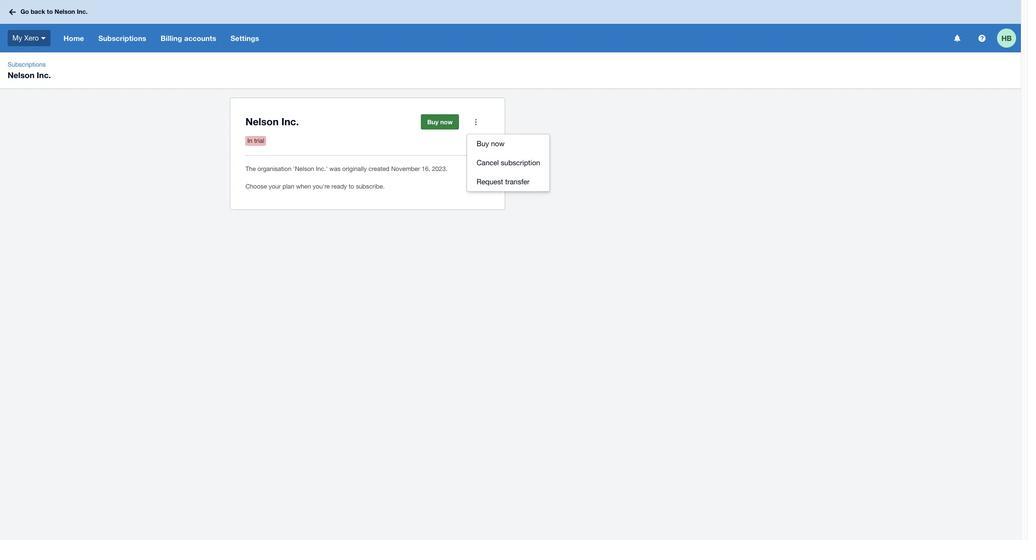 Task type: vqa. For each thing, say whether or not it's contained in the screenshot.
leftmost BUY NOW
yes



Task type: describe. For each thing, give the bounding box(es) containing it.
subscription
[[501, 159, 540, 167]]

settings
[[231, 34, 259, 42]]

1 vertical spatial subscriptions link
[[4, 60, 50, 70]]

choose your plan when you're ready to subscribe.
[[246, 183, 385, 190]]

subscriptions for subscriptions
[[98, 34, 146, 42]]

your
[[269, 183, 281, 190]]

now inside group
[[491, 140, 505, 148]]

request transfer
[[477, 178, 530, 186]]

created
[[369, 165, 390, 173]]

svg image
[[9, 9, 16, 15]]

go back to nelson inc.
[[21, 8, 88, 15]]

home link
[[56, 24, 91, 52]]

settings button
[[224, 24, 266, 52]]

originally
[[342, 165, 367, 173]]

0 vertical spatial now
[[440, 118, 453, 126]]

more row options image
[[467, 113, 486, 132]]

hb
[[1002, 34, 1012, 42]]

home
[[64, 34, 84, 42]]

svg image inside my xero popup button
[[41, 37, 46, 39]]

my
[[12, 34, 22, 42]]

0 horizontal spatial buy now
[[427, 118, 453, 126]]

nelson inc.
[[246, 116, 299, 128]]

buy inside group
[[477, 140, 489, 148]]

inc. inside "link"
[[77, 8, 88, 15]]

navigation inside banner
[[56, 24, 948, 52]]

you're
[[313, 183, 330, 190]]

xero
[[24, 34, 39, 42]]

back
[[31, 8, 45, 15]]

inc.'
[[316, 165, 328, 173]]

the organisation 'nelson inc.' was originally created november 16, 2023 .
[[246, 165, 448, 173]]

trial
[[254, 137, 264, 144]]

0 vertical spatial buy now link
[[421, 114, 459, 130]]

november
[[391, 165, 420, 173]]

0 vertical spatial subscriptions link
[[91, 24, 154, 52]]

in trial
[[247, 137, 264, 144]]

buy now inside group
[[477, 140, 505, 148]]



Task type: locate. For each thing, give the bounding box(es) containing it.
1 horizontal spatial subscriptions link
[[91, 24, 154, 52]]

0 horizontal spatial subscriptions link
[[4, 60, 50, 70]]

16,
[[422, 165, 430, 173]]

2 vertical spatial inc.
[[282, 116, 299, 128]]

1 horizontal spatial subscriptions
[[98, 34, 146, 42]]

nelson inside go back to nelson inc. "link"
[[55, 8, 75, 15]]

billing accounts link
[[154, 24, 224, 52]]

subscriptions inside subscriptions nelson inc.
[[8, 61, 46, 68]]

nelson down 'my'
[[8, 70, 34, 80]]

group containing buy now
[[467, 134, 550, 192]]

cancel
[[477, 159, 499, 167]]

now
[[440, 118, 453, 126], [491, 140, 505, 148]]

0 vertical spatial buy now
[[427, 118, 453, 126]]

cancel subscription button
[[467, 154, 550, 173]]

now left more row options image at the left top of page
[[440, 118, 453, 126]]

subscriptions
[[98, 34, 146, 42], [8, 61, 46, 68]]

to
[[47, 8, 53, 15], [349, 183, 354, 190]]

was
[[330, 165, 341, 173]]

now up cancel
[[491, 140, 505, 148]]

1 vertical spatial buy now link
[[467, 134, 550, 154]]

buy now left more row options image at the left top of page
[[427, 118, 453, 126]]

buy now up cancel
[[477, 140, 505, 148]]

2 horizontal spatial nelson
[[246, 116, 279, 128]]

accounts
[[184, 34, 216, 42]]

in
[[247, 137, 253, 144]]

plan
[[283, 183, 294, 190]]

banner
[[0, 0, 1021, 52]]

nelson right back
[[55, 8, 75, 15]]

buy up cancel
[[477, 140, 489, 148]]

inc. inside subscriptions nelson inc.
[[37, 70, 51, 80]]

subscriptions inside 'navigation'
[[98, 34, 146, 42]]

buy left more row options image at the left top of page
[[427, 118, 439, 126]]

buy
[[427, 118, 439, 126], [477, 140, 489, 148]]

navigation containing home
[[56, 24, 948, 52]]

0 vertical spatial subscriptions
[[98, 34, 146, 42]]

subscriptions for subscriptions nelson inc.
[[8, 61, 46, 68]]

0 vertical spatial nelson
[[55, 8, 75, 15]]

nelson inside subscriptions nelson inc.
[[8, 70, 34, 80]]

my xero
[[12, 34, 39, 42]]

banner containing hb
[[0, 0, 1021, 52]]

0 horizontal spatial subscriptions
[[8, 61, 46, 68]]

1 horizontal spatial nelson
[[55, 8, 75, 15]]

request transfer link
[[467, 173, 550, 192]]

0 vertical spatial to
[[47, 8, 53, 15]]

1 vertical spatial now
[[491, 140, 505, 148]]

1 vertical spatial inc.
[[37, 70, 51, 80]]

2 horizontal spatial svg image
[[979, 35, 986, 42]]

go back to nelson inc. link
[[6, 3, 93, 20]]

hb button
[[998, 24, 1021, 52]]

1 vertical spatial buy
[[477, 140, 489, 148]]

request
[[477, 178, 503, 186]]

nelson
[[55, 8, 75, 15], [8, 70, 34, 80], [246, 116, 279, 128]]

organisation
[[258, 165, 292, 173]]

buy now link
[[421, 114, 459, 130], [467, 134, 550, 154]]

buy now link up "cancel subscription"
[[467, 134, 550, 154]]

1 horizontal spatial buy
[[477, 140, 489, 148]]

1 horizontal spatial buy now
[[477, 140, 505, 148]]

1 vertical spatial buy now
[[477, 140, 505, 148]]

1 horizontal spatial to
[[349, 183, 354, 190]]

subscribe.
[[356, 183, 385, 190]]

0 horizontal spatial now
[[440, 118, 453, 126]]

2 vertical spatial nelson
[[246, 116, 279, 128]]

0 horizontal spatial buy
[[427, 118, 439, 126]]

0 vertical spatial inc.
[[77, 8, 88, 15]]

1 horizontal spatial now
[[491, 140, 505, 148]]

to inside go back to nelson inc. "link"
[[47, 8, 53, 15]]

when
[[296, 183, 311, 190]]

0 vertical spatial buy
[[427, 118, 439, 126]]

svg image
[[954, 35, 961, 42], [979, 35, 986, 42], [41, 37, 46, 39]]

to right ready
[[349, 183, 354, 190]]

0 horizontal spatial buy now link
[[421, 114, 459, 130]]

'nelson
[[293, 165, 314, 173]]

2 horizontal spatial inc.
[[282, 116, 299, 128]]

billing accounts
[[161, 34, 216, 42]]

0 horizontal spatial nelson
[[8, 70, 34, 80]]

inc.
[[77, 8, 88, 15], [37, 70, 51, 80], [282, 116, 299, 128]]

my xero button
[[0, 24, 56, 52]]

cancel subscription
[[477, 159, 540, 167]]

1 horizontal spatial inc.
[[77, 8, 88, 15]]

1 horizontal spatial buy now link
[[467, 134, 550, 154]]

subscriptions nelson inc.
[[8, 61, 51, 80]]

1 vertical spatial to
[[349, 183, 354, 190]]

group
[[467, 134, 550, 192]]

to right back
[[47, 8, 53, 15]]

1 vertical spatial nelson
[[8, 70, 34, 80]]

choose
[[246, 183, 267, 190]]

buy now
[[427, 118, 453, 126], [477, 140, 505, 148]]

go
[[21, 8, 29, 15]]

buy now link left more row options image at the left top of page
[[421, 114, 459, 130]]

0 horizontal spatial svg image
[[41, 37, 46, 39]]

0 horizontal spatial to
[[47, 8, 53, 15]]

2023
[[432, 165, 446, 173]]

1 vertical spatial subscriptions
[[8, 61, 46, 68]]

subscriptions link
[[91, 24, 154, 52], [4, 60, 50, 70]]

nelson up trial
[[246, 116, 279, 128]]

navigation
[[56, 24, 948, 52]]

1 horizontal spatial svg image
[[954, 35, 961, 42]]

ready
[[332, 183, 347, 190]]

billing
[[161, 34, 182, 42]]

.
[[446, 165, 448, 173]]

0 horizontal spatial inc.
[[37, 70, 51, 80]]

the
[[246, 165, 256, 173]]

transfer
[[505, 178, 530, 186]]



